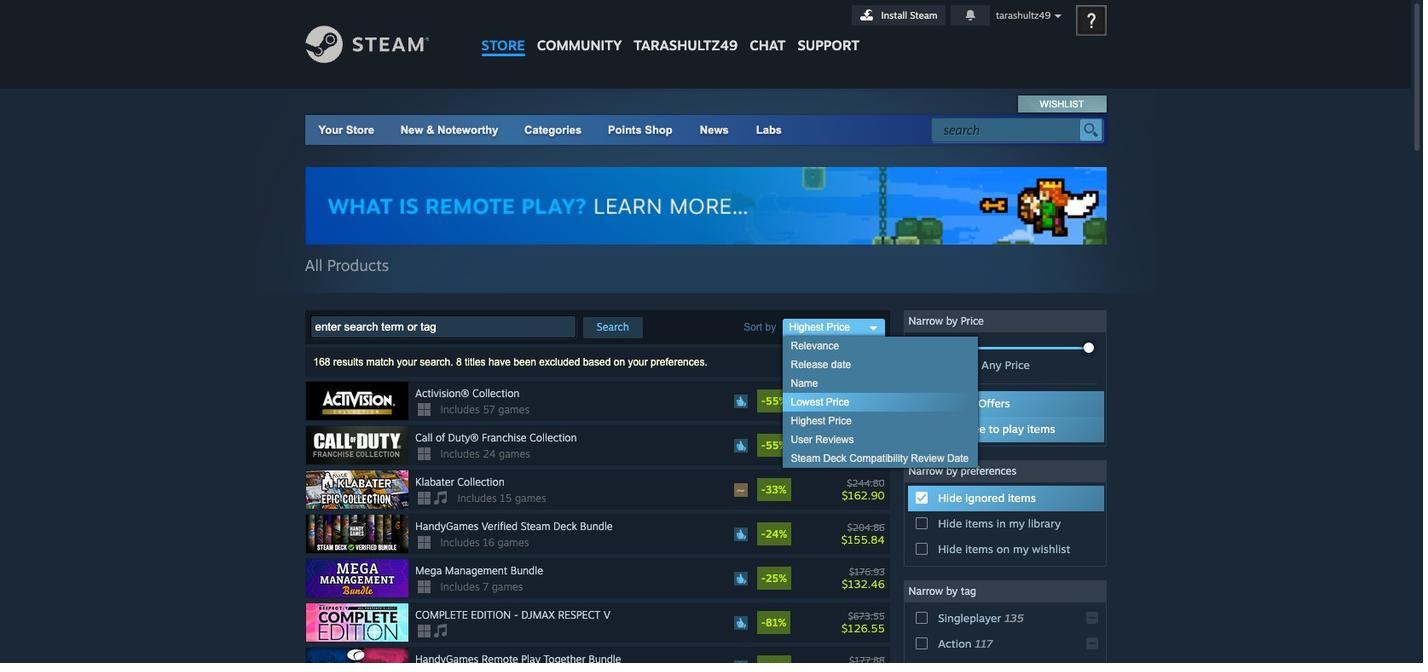 Task type: locate. For each thing, give the bounding box(es) containing it.
0 vertical spatial deck
[[823, 453, 847, 465]]

-55% left lowest
[[761, 395, 787, 408]]

been
[[513, 356, 536, 368]]

24%
[[766, 528, 787, 541]]

includes down duty® on the bottom of page
[[440, 448, 480, 460]]

steam right install at the top right
[[910, 9, 937, 21]]

by for sort by
[[765, 321, 776, 333]]

$204.86 $155.84
[[841, 521, 885, 546]]

games right 7
[[492, 581, 523, 593]]

- for $430.46
[[761, 395, 766, 408]]

$176.93
[[849, 566, 885, 578]]

lowest price link
[[782, 393, 978, 412]]

games for $478.73
[[499, 448, 530, 460]]

1 your from the left
[[397, 356, 417, 368]]

lowest
[[791, 397, 823, 408]]

- for $162.90
[[761, 484, 766, 496]]

1 vertical spatial bundle
[[510, 565, 543, 577]]

1 vertical spatial tarashultz49
[[634, 37, 738, 54]]

tarashultz49
[[996, 9, 1051, 21], [634, 37, 738, 54]]

includes down handygames
[[440, 536, 480, 549]]

shop
[[645, 124, 673, 136]]

-
[[761, 395, 766, 408], [761, 439, 766, 452], [761, 484, 766, 496], [761, 528, 766, 541], [761, 572, 766, 585], [514, 609, 518, 622], [761, 617, 766, 629]]

by right review
[[946, 465, 958, 478]]

- up -81%
[[761, 572, 766, 585]]

- left user
[[761, 439, 766, 452]]

your right match
[[397, 356, 417, 368]]

collection right franchise
[[530, 431, 577, 444]]

1 narrow from the top
[[908, 315, 943, 327]]

points shop
[[608, 124, 673, 136]]

games down franchise
[[499, 448, 530, 460]]

includes for $132.46
[[440, 581, 480, 593]]

1 -55% from the top
[[761, 395, 787, 408]]

deck
[[823, 453, 847, 465], [553, 520, 577, 533]]

1 horizontal spatial bundle
[[580, 520, 613, 533]]

items up hide items in my library
[[1008, 491, 1036, 505]]

1 vertical spatial narrow
[[908, 465, 943, 478]]

labs
[[756, 124, 782, 136]]

- for $155.84
[[761, 528, 766, 541]]

1 vertical spatial highest
[[791, 415, 825, 427]]

includes 7 games
[[440, 581, 523, 593]]

0 vertical spatial -55%
[[761, 395, 787, 408]]

verified
[[482, 520, 518, 533]]

search
[[597, 321, 629, 333]]

relevance release date name lowest price highest price user reviews steam deck compatibility review date
[[791, 340, 969, 465]]

highest price link up the relevance
[[782, 319, 885, 337]]

narrow by tag
[[908, 585, 976, 598]]

narrow for hide
[[908, 465, 943, 478]]

includes down activision® collection
[[440, 403, 480, 416]]

release
[[791, 359, 828, 371]]

$1,069.60
[[840, 433, 885, 445]]

1 horizontal spatial deck
[[823, 453, 847, 465]]

0 horizontal spatial on
[[614, 356, 625, 368]]

tarashultz49 link
[[628, 0, 744, 62]]

includes
[[440, 403, 480, 416], [440, 448, 480, 460], [458, 492, 497, 505], [440, 536, 480, 549], [440, 581, 480, 593]]

bundle
[[580, 520, 613, 533], [510, 565, 543, 577]]

1 horizontal spatial steam
[[791, 453, 820, 465]]

by for narrow by tag
[[946, 585, 958, 598]]

hide down narrow by preferences
[[938, 491, 962, 505]]

1 vertical spatial on
[[996, 542, 1010, 556]]

1 vertical spatial -55%
[[761, 439, 787, 452]]

steam down user
[[791, 453, 820, 465]]

your
[[397, 356, 417, 368], [628, 356, 648, 368]]

any price
[[981, 358, 1030, 372]]

- down -33%
[[761, 528, 766, 541]]

new
[[400, 124, 423, 136]]

&
[[426, 124, 434, 136]]

hide left free
[[938, 422, 962, 436]]

2 narrow from the top
[[908, 465, 943, 478]]

- up -24%
[[761, 484, 766, 496]]

tarashultz49 inside 'link'
[[634, 37, 738, 54]]

have
[[488, 356, 511, 368]]

55% left user
[[766, 439, 787, 452]]

highest up the relevance
[[789, 322, 824, 333]]

highest price link up $1,069.60
[[782, 412, 978, 431]]

0 horizontal spatial tarashultz49
[[634, 37, 738, 54]]

0 vertical spatial highest price link
[[782, 319, 885, 337]]

3 hide from the top
[[938, 517, 962, 530]]

steam inside relevance release date name lowest price highest price user reviews steam deck compatibility review date
[[791, 453, 820, 465]]

narrow left tag
[[908, 585, 943, 598]]

games for $430.46
[[498, 403, 530, 416]]

steam right verified at the bottom left
[[521, 520, 550, 533]]

$1,069.60 $478.73
[[840, 433, 885, 458]]

price up the relevance
[[827, 322, 850, 333]]

1 vertical spatial deck
[[553, 520, 577, 533]]

0 vertical spatial narrow
[[908, 315, 943, 327]]

$126.55
[[842, 621, 885, 635]]

franchise
[[482, 431, 527, 444]]

library
[[1028, 517, 1061, 530]]

1 horizontal spatial your
[[628, 356, 648, 368]]

hide items in my library
[[938, 517, 1061, 530]]

games down handygames verified steam deck bundle
[[498, 536, 529, 549]]

price up any
[[961, 315, 984, 327]]

search text field
[[943, 119, 1076, 142]]

2 hide from the top
[[938, 491, 962, 505]]

0 horizontal spatial your
[[397, 356, 417, 368]]

2 highest price link from the top
[[782, 412, 978, 431]]

call
[[415, 431, 433, 444]]

-25%
[[761, 572, 787, 585]]

community link
[[531, 0, 628, 62]]

None text field
[[310, 316, 576, 339]]

1 hide from the top
[[938, 422, 962, 436]]

includes for $430.46
[[440, 403, 480, 416]]

-55% for $430.46
[[761, 395, 787, 408]]

any
[[981, 358, 1002, 372]]

1 horizontal spatial on
[[996, 542, 1010, 556]]

55% left lowest
[[766, 395, 787, 408]]

mega management bundle
[[415, 565, 543, 577]]

-24%
[[761, 528, 787, 541]]

items left in
[[965, 517, 993, 530]]

by up relevance "link"
[[946, 315, 958, 327]]

activision®
[[415, 387, 469, 400]]

points
[[608, 124, 642, 136]]

your
[[318, 124, 343, 136]]

1 vertical spatial steam
[[791, 453, 820, 465]]

compatibility
[[849, 453, 908, 465]]

55%
[[766, 395, 787, 408], [766, 439, 787, 452]]

2 vertical spatial steam
[[521, 520, 550, 533]]

1 highest price link from the top
[[782, 319, 885, 337]]

on down in
[[996, 542, 1010, 556]]

deck down reviews in the bottom right of the page
[[823, 453, 847, 465]]

on right based
[[614, 356, 625, 368]]

price
[[961, 315, 984, 327], [827, 322, 850, 333], [1005, 358, 1030, 372], [826, 397, 849, 408], [828, 415, 852, 427]]

highest down lowest
[[791, 415, 825, 427]]

0 vertical spatial 55%
[[766, 395, 787, 408]]

install steam link
[[851, 5, 945, 26]]

0 vertical spatial highest
[[789, 322, 824, 333]]

includes 57 games
[[440, 403, 530, 416]]

chat link
[[744, 0, 792, 58]]

0 vertical spatial collection
[[472, 387, 520, 400]]

call of duty® franchise collection
[[415, 431, 577, 444]]

2 vertical spatial collection
[[457, 476, 505, 489]]

items down hide items in my library
[[965, 542, 993, 556]]

of
[[436, 431, 445, 444]]

my
[[1009, 517, 1025, 530], [1013, 542, 1029, 556]]

1 vertical spatial my
[[1013, 542, 1029, 556]]

0 vertical spatial steam
[[910, 9, 937, 21]]

by left tag
[[946, 585, 958, 598]]

3 narrow from the top
[[908, 585, 943, 598]]

steam deck compatibility review date link
[[782, 449, 978, 468]]

2 vertical spatial narrow
[[908, 585, 943, 598]]

your store
[[318, 124, 374, 136]]

collection up includes 15 games
[[457, 476, 505, 489]]

2 55% from the top
[[766, 439, 787, 452]]

0 vertical spatial bundle
[[580, 520, 613, 533]]

$244.80
[[847, 477, 885, 489]]

0 horizontal spatial bundle
[[510, 565, 543, 577]]

collection up 57
[[472, 387, 520, 400]]

my right in
[[1009, 517, 1025, 530]]

sort by
[[744, 321, 776, 333]]

hide
[[938, 422, 962, 436], [938, 491, 962, 505], [938, 517, 962, 530], [938, 542, 962, 556]]

0 vertical spatial tarashultz49
[[996, 9, 1051, 21]]

by
[[946, 315, 958, 327], [765, 321, 776, 333], [946, 465, 958, 478], [946, 585, 958, 598]]

duty®
[[448, 431, 479, 444]]

all products
[[305, 256, 389, 275]]

deck right verified at the bottom left
[[553, 520, 577, 533]]

1 55% from the top
[[766, 395, 787, 408]]

0 horizontal spatial steam
[[521, 520, 550, 533]]

by right sort
[[765, 321, 776, 333]]

narrow left date
[[908, 465, 943, 478]]

- for $132.46
[[761, 572, 766, 585]]

- left lowest
[[761, 395, 766, 408]]

support link
[[792, 0, 866, 58]]

games right 15
[[515, 492, 546, 505]]

includes 15 games
[[458, 492, 546, 505]]

includes for $155.84
[[440, 536, 480, 549]]

user reviews link
[[782, 431, 978, 449]]

highest price link
[[782, 319, 885, 337], [782, 412, 978, 431]]

hide for hide ignored items
[[938, 491, 962, 505]]

0 vertical spatial my
[[1009, 517, 1025, 530]]

games right 57
[[498, 403, 530, 416]]

1 vertical spatial highest price link
[[782, 412, 978, 431]]

search button
[[583, 317, 643, 338]]

items right play
[[1027, 422, 1055, 436]]

2 your from the left
[[628, 356, 648, 368]]

2 -55% from the top
[[761, 439, 787, 452]]

- down -25%
[[761, 617, 766, 629]]

$478.73
[[842, 444, 885, 458]]

includes down management
[[440, 581, 480, 593]]

hide up the narrow by tag
[[938, 542, 962, 556]]

your right based
[[628, 356, 648, 368]]

narrow up relevance "link"
[[908, 315, 943, 327]]

$162.90
[[842, 488, 885, 502]]

hide down hide ignored items
[[938, 517, 962, 530]]

highest inside highest price link
[[789, 322, 824, 333]]

2 horizontal spatial steam
[[910, 9, 937, 21]]

4 hide from the top
[[938, 542, 962, 556]]

1 vertical spatial collection
[[530, 431, 577, 444]]

-55% left user
[[761, 439, 787, 452]]

1 vertical spatial 55%
[[766, 439, 787, 452]]

highest inside relevance release date name lowest price highest price user reviews steam deck compatibility review date
[[791, 415, 825, 427]]

includes down the klabater collection
[[458, 492, 497, 505]]

my left wishlist
[[1013, 542, 1029, 556]]

- for $478.73
[[761, 439, 766, 452]]



Task type: describe. For each thing, give the bounding box(es) containing it.
8
[[456, 356, 462, 368]]

klabater collection
[[415, 476, 505, 489]]

ignored
[[965, 491, 1005, 505]]

release date link
[[782, 356, 978, 374]]

to
[[989, 422, 999, 436]]

hide for hide items in my library
[[938, 517, 962, 530]]

store link
[[475, 0, 531, 62]]

highest price
[[789, 322, 850, 333]]

special offers
[[938, 397, 1010, 410]]

-81%
[[761, 617, 786, 629]]

my for in
[[1009, 517, 1025, 530]]

collection for $430.46
[[472, 387, 520, 400]]

price up reviews in the bottom right of the page
[[828, 415, 852, 427]]

57
[[483, 403, 495, 416]]

my for on
[[1013, 542, 1029, 556]]

activision® collection
[[415, 387, 520, 400]]

games for $155.84
[[498, 536, 529, 549]]

- left djmax at the bottom left of page
[[514, 609, 518, 622]]

noteworthy
[[437, 124, 498, 136]]

based
[[583, 356, 611, 368]]

$155.84
[[841, 533, 885, 546]]

$204.86
[[847, 521, 885, 533]]

55% for $478.73
[[766, 439, 787, 452]]

by for narrow by preferences
[[946, 465, 958, 478]]

in
[[996, 517, 1006, 530]]

hide for hide items on my wishlist
[[938, 542, 962, 556]]

- for $126.55
[[761, 617, 766, 629]]

all
[[305, 256, 323, 275]]

narrow for any
[[908, 315, 943, 327]]

33%
[[766, 484, 787, 496]]

v
[[604, 609, 610, 622]]

klabater
[[415, 476, 454, 489]]

singleplayer
[[938, 611, 1001, 625]]

community
[[537, 37, 622, 54]]

excluded
[[539, 356, 580, 368]]

price right any
[[1005, 358, 1030, 372]]

singleplayer 135
[[938, 611, 1024, 625]]

store
[[481, 37, 525, 54]]

management
[[445, 565, 507, 577]]

games for $132.46
[[492, 581, 523, 593]]

wishlist link
[[1018, 95, 1105, 113]]

review
[[911, 453, 944, 465]]

preferences.
[[651, 356, 707, 368]]

$673.55
[[848, 610, 885, 622]]

install
[[881, 9, 907, 21]]

handygames verified steam deck bundle
[[415, 520, 613, 533]]

135
[[1004, 611, 1024, 625]]

complete edition - djmax respect v
[[415, 609, 610, 622]]

wishlist
[[1032, 542, 1070, 556]]

25%
[[766, 572, 787, 585]]

price right lowest
[[826, 397, 849, 408]]

action 117
[[938, 637, 993, 651]]

categories link
[[524, 124, 582, 136]]

price inside highest price link
[[827, 322, 850, 333]]

reviews
[[815, 434, 854, 446]]

0 vertical spatial on
[[614, 356, 625, 368]]

-55% for $478.73
[[761, 439, 787, 452]]

0 horizontal spatial deck
[[553, 520, 577, 533]]

handygames
[[415, 520, 479, 533]]

narrow by price
[[908, 315, 984, 327]]

15
[[500, 492, 512, 505]]

name
[[791, 378, 818, 390]]

tag
[[961, 585, 976, 598]]

$176.93 $132.46
[[842, 566, 885, 591]]

includes for $478.73
[[440, 448, 480, 460]]

djmax
[[521, 609, 555, 622]]

titles
[[465, 356, 486, 368]]

mega
[[415, 565, 442, 577]]

collection for $162.90
[[457, 476, 505, 489]]

includes 16 games
[[440, 536, 529, 549]]

55% for $430.46
[[766, 395, 787, 408]]

16
[[483, 536, 495, 549]]

sort
[[744, 321, 762, 333]]

24
[[483, 448, 496, 460]]

special
[[938, 397, 975, 410]]

81%
[[766, 617, 786, 629]]

$960.47 $430.46
[[840, 388, 885, 413]]

your store link
[[318, 124, 374, 136]]

$430.46
[[840, 400, 885, 413]]

respect
[[558, 609, 601, 622]]

by for narrow by price
[[946, 315, 958, 327]]

points shop link
[[594, 115, 686, 145]]

play
[[1002, 422, 1024, 436]]

complete
[[415, 609, 468, 622]]

hide items on my wishlist
[[938, 542, 1070, 556]]

action
[[938, 637, 972, 651]]

preferences
[[961, 465, 1016, 478]]

hide ignored items
[[938, 491, 1036, 505]]

hide for hide free to play items
[[938, 422, 962, 436]]

hide free to play items
[[938, 422, 1055, 436]]

1 horizontal spatial tarashultz49
[[996, 9, 1051, 21]]

support
[[798, 37, 860, 54]]

date
[[947, 453, 969, 465]]

$244.80 $162.90
[[842, 477, 885, 502]]

deck inside relevance release date name lowest price highest price user reviews steam deck compatibility review date
[[823, 453, 847, 465]]

-33%
[[761, 484, 787, 496]]



Task type: vqa. For each thing, say whether or not it's contained in the screenshot.
the Games to the right
no



